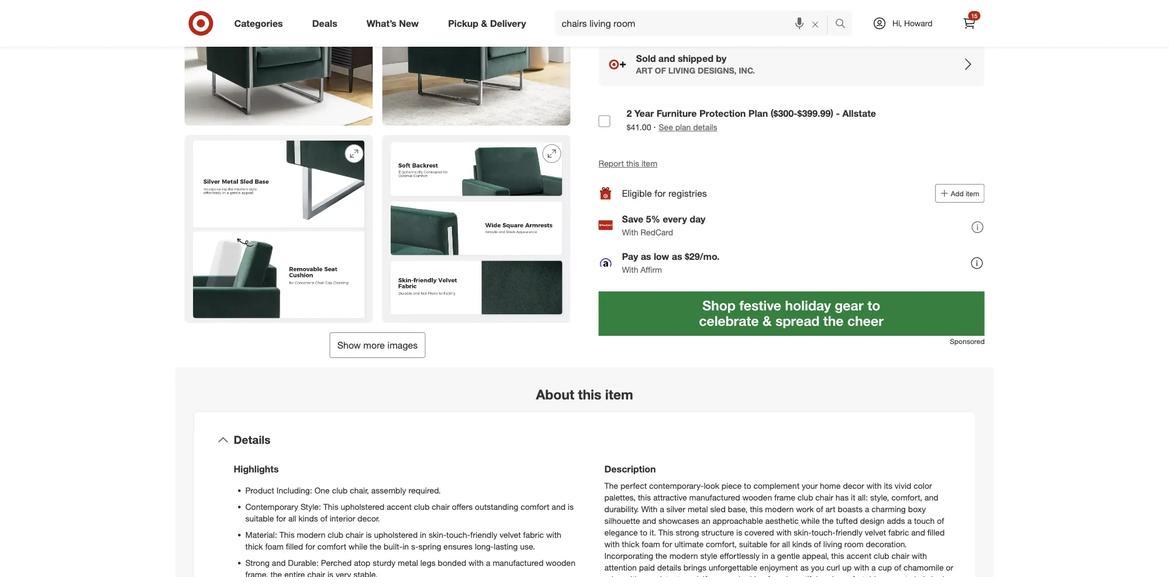 Task type: describe. For each thing, give the bounding box(es) containing it.
of right cup on the right bottom of page
[[894, 563, 901, 573]]

atop
[[354, 558, 370, 569]]

designs,
[[698, 66, 737, 76]]

pickup
[[448, 18, 478, 29]]

affirm
[[641, 265, 662, 275]]

show
[[337, 340, 361, 351]]

chair,
[[350, 486, 369, 496]]

filled inside material: this modern club chair is upholstered in skin-touch-friendly velvet fabric with thick foam filled for comfort while the built-in s-spring ensures long-lasting use.
[[286, 542, 303, 552]]

including:
[[277, 486, 312, 496]]

are
[[725, 575, 737, 578]]

required.
[[408, 486, 441, 496]]

relax
[[605, 575, 622, 578]]

2
[[627, 108, 632, 119]]

15 link
[[957, 11, 982, 36]]

friendly inside description the perfect contemporary-look piece to complement your home decor with its vivid color palettes, this attractive manufactured wooden frame club chair has it all: style, comfort, and durability. with a silver metal sled base, this modern work of art boasts a charming boxy silhouette and showcases an approachable aesthetic while the tufted design adds a touch of elegance to it. this strong structure is covered with skin-touch-friendly velvet fabric and filled with thick foam for ultimate comfort, suitable for all kinds of living room decoration. incorporating the modern style effortlessly in a gentle appeal, this accent club chair with attention paid details brings unforgettable enjoyment as you curl up with a cup of chamomile or relax with your latest read. if you are looking for a beautiful and comfortable accent cha
[[836, 528, 863, 538]]

brings
[[684, 563, 707, 573]]

metal inside description the perfect contemporary-look piece to complement your home decor with its vivid color palettes, this attractive manufactured wooden frame club chair has it all: style, comfort, and durability. with a silver metal sled base, this modern work of art boasts a charming boxy silhouette and showcases an approachable aesthetic while the tufted design adds a touch of elegance to it. this strong structure is covered with skin-touch-friendly velvet fabric and filled with thick foam for ultimate comfort, suitable for all kinds of living room decoration. incorporating the modern style effortlessly in a gentle appeal, this accent club chair with attention paid details brings unforgettable enjoyment as you curl up with a cup of chamomile or relax with your latest read. if you are looking for a beautiful and comfortable accent cha
[[688, 505, 708, 515]]

touch- inside material: this modern club chair is upholstered in skin-touch-friendly velvet fabric with thick foam filled for comfort while the built-in s-spring ensures long-lasting use.
[[446, 530, 470, 540]]

fabric inside material: this modern club chair is upholstered in skin-touch-friendly velvet fabric with thick foam filled for comfort while the built-in s-spring ensures long-lasting use.
[[523, 530, 544, 540]]

contemporary style: this upholstered accent club chair offers outstanding comfort and is suitable for all kinds of interior decor.
[[245, 502, 574, 524]]

its
[[884, 481, 893, 491]]

the up latest
[[656, 551, 667, 562]]

spring
[[418, 542, 441, 552]]

comfort inside material: this modern club chair is upholstered in skin-touch-friendly velvet fabric with thick foam filled for comfort while the built-in s-spring ensures long-lasting use.
[[318, 542, 346, 552]]

2 horizontal spatial item
[[966, 189, 979, 198]]

shipped
[[678, 53, 714, 64]]

1 horizontal spatial your
[[802, 481, 818, 491]]

for inside contemporary style: this upholstered accent club chair offers outstanding comfort and is suitable for all kinds of interior decor.
[[276, 514, 286, 524]]

item for about this item
[[605, 387, 633, 403]]

2 vertical spatial modern
[[670, 551, 698, 562]]

for up gentle
[[770, 540, 780, 550]]

cup
[[878, 563, 892, 573]]

enjoyment
[[760, 563, 798, 573]]

this right base,
[[750, 505, 763, 515]]

has
[[836, 493, 849, 503]]

is inside "strong and durable: perched atop sturdy metal legs bonded with a manufactured wooden frame, the entire chair is very stable."
[[327, 570, 333, 578]]

-
[[836, 108, 840, 119]]

legs
[[420, 558, 436, 569]]

silhouette
[[605, 516, 640, 526]]

a up enjoyment
[[771, 551, 775, 562]]

read.
[[682, 575, 700, 578]]

images
[[388, 340, 418, 351]]

1 horizontal spatial as
[[672, 251, 682, 263]]

paid
[[639, 563, 655, 573]]

0 horizontal spatial as
[[641, 251, 651, 263]]

wooden inside "strong and durable: perched atop sturdy metal legs bonded with a manufactured wooden frame, the entire chair is very stable."
[[546, 558, 576, 569]]

for inside material: this modern club chair is upholstered in skin-touch-friendly velvet fabric with thick foam filled for comfort while the built-in s-spring ensures long-lasting use.
[[305, 542, 315, 552]]

0 horizontal spatial in
[[402, 542, 409, 552]]

boasts
[[838, 505, 863, 515]]

idmon modern tufted wooden velvet club chair with metal legs for bedroom and living room | artful living design, 3 of 12 image
[[382, 0, 571, 126]]

search button
[[830, 11, 858, 39]]

interior
[[330, 514, 355, 524]]

with inside description the perfect contemporary-look piece to complement your home decor with its vivid color palettes, this attractive manufactured wooden frame club chair has it all: style, comfort, and durability. with a silver metal sled base, this modern work of art boasts a charming boxy silhouette and showcases an approachable aesthetic while the tufted design adds a touch of elegance to it. this strong structure is covered with skin-touch-friendly velvet fabric and filled with thick foam for ultimate comfort, suitable for all kinds of living room decoration. incorporating the modern style effortlessly in a gentle appeal, this accent club chair with attention paid details brings unforgettable enjoyment as you curl up with a cup of chamomile or relax with your latest read. if you are looking for a beautiful and comfortable accent cha
[[641, 505, 658, 515]]

color
[[914, 481, 932, 491]]

for down enjoyment
[[768, 575, 777, 578]]

curl
[[827, 563, 840, 573]]

filled inside description the perfect contemporary-look piece to complement your home decor with its vivid color palettes, this attractive manufactured wooden frame club chair has it all: style, comfort, and durability. with a silver metal sled base, this modern work of art boasts a charming boxy silhouette and showcases an approachable aesthetic while the tufted design adds a touch of elegance to it. this strong structure is covered with skin-touch-friendly velvet fabric and filled with thick foam for ultimate comfort, suitable for all kinds of living room decoration. incorporating the modern style effortlessly in a gentle appeal, this accent club chair with attention paid details brings unforgettable enjoyment as you curl up with a cup of chamomile or relax with your latest read. if you are looking for a beautiful and comfortable accent cha
[[928, 528, 945, 538]]

hi, howard
[[893, 18, 933, 28]]

foam inside material: this modern club chair is upholstered in skin-touch-friendly velvet fabric with thick foam filled for comfort while the built-in s-spring ensures long-lasting use.
[[265, 542, 284, 552]]

frame,
[[245, 570, 268, 578]]

a right adds
[[907, 516, 912, 526]]

this down perfect
[[638, 493, 651, 503]]

this inside button
[[626, 159, 639, 169]]

latest
[[660, 575, 680, 578]]

up
[[842, 563, 852, 573]]

details inside description the perfect contemporary-look piece to complement your home decor with its vivid color palettes, this attractive manufactured wooden frame club chair has it all: style, comfort, and durability. with a silver metal sled base, this modern work of art boasts a charming boxy silhouette and showcases an approachable aesthetic while the tufted design adds a touch of elegance to it. this strong structure is covered with skin-touch-friendly velvet fabric and filled with thick foam for ultimate comfort, suitable for all kinds of living room decoration. incorporating the modern style effortlessly in a gentle appeal, this accent club chair with attention paid details brings unforgettable enjoyment as you curl up with a cup of chamomile or relax with your latest read. if you are looking for a beautiful and comfortable accent cha
[[657, 563, 681, 573]]

a left cup on the right bottom of page
[[872, 563, 876, 573]]

boxy
[[908, 505, 926, 515]]

1 horizontal spatial accent
[[847, 551, 872, 562]]

decor.
[[358, 514, 380, 524]]

all inside contemporary style: this upholstered accent club chair offers outstanding comfort and is suitable for all kinds of interior decor.
[[288, 514, 296, 524]]

style
[[700, 551, 718, 562]]

all:
[[858, 493, 868, 503]]

of
[[655, 66, 666, 76]]

details button
[[203, 422, 966, 459]]

What can we help you find? suggestions appear below search field
[[555, 11, 838, 36]]

and inside contemporary style: this upholstered accent club chair offers outstanding comfort and is suitable for all kinds of interior decor.
[[552, 502, 566, 512]]

material: this modern club chair is upholstered in skin-touch-friendly velvet fabric with thick foam filled for comfort while the built-in s-spring ensures long-lasting use.
[[245, 530, 561, 552]]

sponsored
[[950, 337, 985, 346]]

chair inside material: this modern club chair is upholstered in skin-touch-friendly velvet fabric with thick foam filled for comfort while the built-in s-spring ensures long-lasting use.
[[346, 530, 364, 540]]

material:
[[245, 530, 277, 540]]

description the perfect contemporary-look piece to complement your home decor with its vivid color palettes, this attractive manufactured wooden frame club chair has it all: style, comfort, and durability. with a silver metal sled base, this modern work of art boasts a charming boxy silhouette and showcases an approachable aesthetic while the tufted design adds a touch of elegance to it. this strong structure is covered with skin-touch-friendly velvet fabric and filled with thick foam for ultimate comfort, suitable for all kinds of living room decoration. incorporating the modern style effortlessly in a gentle appeal, this accent club chair with attention paid details brings unforgettable enjoyment as you curl up with a cup of chamomile or relax with your latest read. if you are looking for a beautiful and comfortable accent cha
[[605, 464, 954, 578]]

velvet inside material: this modern club chair is upholstered in skin-touch-friendly velvet fabric with thick foam filled for comfort while the built-in s-spring ensures long-lasting use.
[[500, 530, 521, 540]]

skin- inside material: this modern club chair is upholstered in skin-touch-friendly velvet fabric with thick foam filled for comfort while the built-in s-spring ensures long-lasting use.
[[429, 530, 447, 540]]

s-
[[411, 542, 418, 552]]

0 horizontal spatial you
[[709, 575, 723, 578]]

5%
[[646, 214, 660, 225]]

velvet inside description the perfect contemporary-look piece to complement your home decor with its vivid color palettes, this attractive manufactured wooden frame club chair has it all: style, comfort, and durability. with a silver metal sled base, this modern work of art boasts a charming boxy silhouette and showcases an approachable aesthetic while the tufted design adds a touch of elegance to it. this strong structure is covered with skin-touch-friendly velvet fabric and filled with thick foam for ultimate comfort, suitable for all kinds of living room decoration. incorporating the modern style effortlessly in a gentle appeal, this accent club chair with attention paid details brings unforgettable enjoyment as you curl up with a cup of chamomile or relax with your latest read. if you are looking for a beautiful and comfortable accent cha
[[865, 528, 886, 538]]

an
[[702, 516, 710, 526]]

decoration.
[[866, 540, 907, 550]]

1 horizontal spatial you
[[811, 563, 824, 573]]

lasting
[[494, 542, 518, 552]]

chair inside contemporary style: this upholstered accent club chair offers outstanding comfort and is suitable for all kinds of interior decor.
[[432, 502, 450, 512]]

highlights
[[234, 464, 279, 476]]

$399.99)
[[798, 108, 834, 119]]

allstate
[[843, 108, 876, 119]]

ensures
[[444, 542, 473, 552]]

report
[[599, 159, 624, 169]]

of left 'art'
[[816, 505, 823, 515]]

room
[[845, 540, 864, 550]]

1 horizontal spatial in
[[420, 530, 426, 540]]

manufactured inside "strong and durable: perched atop sturdy metal legs bonded with a manufactured wooden frame, the entire chair is very stable."
[[493, 558, 544, 569]]

offers
[[452, 502, 473, 512]]

details inside 2 year furniture protection plan ($300-$399.99) - allstate $41.00 · see plan details
[[693, 122, 717, 132]]

pickup & delivery
[[448, 18, 526, 29]]

durability.
[[605, 505, 639, 515]]

show more images
[[337, 340, 418, 351]]

a down enjoyment
[[780, 575, 784, 578]]

kinds inside contemporary style: this upholstered accent club chair offers outstanding comfort and is suitable for all kinds of interior decor.
[[299, 514, 318, 524]]

thick inside material: this modern club chair is upholstered in skin-touch-friendly velvet fabric with thick foam filled for comfort while the built-in s-spring ensures long-lasting use.
[[245, 542, 263, 552]]

delivery
[[490, 18, 526, 29]]

suitable inside contemporary style: this upholstered accent club chair offers outstanding comfort and is suitable for all kinds of interior decor.
[[245, 514, 274, 524]]

and inside "strong and durable: perched atop sturdy metal legs bonded with a manufactured wooden frame, the entire chair is very stable."
[[272, 558, 286, 569]]

howard
[[904, 18, 933, 28]]

showcases
[[659, 516, 699, 526]]

1 vertical spatial your
[[642, 575, 658, 578]]

chair inside "strong and durable: perched atop sturdy metal legs bonded with a manufactured wooden frame, the entire chair is very stable."
[[307, 570, 325, 578]]

more
[[363, 340, 385, 351]]

advertisement region
[[599, 292, 985, 336]]

pay as low as $29/mo. with affirm
[[622, 251, 720, 275]]

the inside material: this modern club chair is upholstered in skin-touch-friendly velvet fabric with thick foam filled for comfort while the built-in s-spring ensures long-lasting use.
[[370, 542, 381, 552]]

pay
[[622, 251, 638, 263]]

sturdy
[[373, 558, 396, 569]]

categories link
[[224, 11, 298, 36]]

year
[[635, 108, 654, 119]]

and inside sold and shipped by art of living designs, inc.
[[659, 53, 675, 64]]

if
[[703, 575, 707, 578]]

contemporary-
[[649, 481, 704, 491]]

upholstered inside material: this modern club chair is upholstered in skin-touch-friendly velvet fabric with thick foam filled for comfort while the built-in s-spring ensures long-lasting use.
[[374, 530, 418, 540]]

plan
[[749, 108, 768, 119]]

this inside material: this modern club chair is upholstered in skin-touch-friendly velvet fabric with thick foam filled for comfort while the built-in s-spring ensures long-lasting use.
[[279, 530, 295, 540]]

registries
[[668, 188, 707, 199]]

chamomile
[[904, 563, 944, 573]]



Task type: locate. For each thing, give the bounding box(es) containing it.
1 horizontal spatial all
[[782, 540, 790, 550]]

0 vertical spatial comfort
[[521, 502, 550, 512]]

manufactured
[[689, 493, 740, 503], [493, 558, 544, 569]]

with inside material: this modern club chair is upholstered in skin-touch-friendly velvet fabric with thick foam filled for comfort while the built-in s-spring ensures long-lasting use.
[[546, 530, 561, 540]]

sled
[[710, 505, 726, 515]]

a down long-
[[486, 558, 490, 569]]

the
[[605, 481, 618, 491]]

this right material:
[[279, 530, 295, 540]]

kinds inside description the perfect contemporary-look piece to complement your home decor with its vivid color palettes, this attractive manufactured wooden frame club chair has it all: style, comfort, and durability. with a silver metal sled base, this modern work of art boasts a charming boxy silhouette and showcases an approachable aesthetic while the tufted design adds a touch of elegance to it. this strong structure is covered with skin-touch-friendly velvet fabric and filled with thick foam for ultimate comfort, suitable for all kinds of living room decoration. incorporating the modern style effortlessly in a gentle appeal, this accent club chair with attention paid details brings unforgettable enjoyment as you curl up with a cup of chamomile or relax with your latest read. if you are looking for a beautiful and comfortable accent cha
[[792, 540, 812, 550]]

($300-
[[771, 108, 798, 119]]

1 horizontal spatial velvet
[[865, 528, 886, 538]]

club down the interior
[[328, 530, 343, 540]]

club inside contemporary style: this upholstered accent club chair offers outstanding comfort and is suitable for all kinds of interior decor.
[[414, 502, 430, 512]]

1 horizontal spatial metal
[[688, 505, 708, 515]]

chair down the decoration.
[[892, 551, 910, 562]]

details
[[234, 434, 270, 447]]

what's new link
[[357, 11, 434, 36]]

for up durable:
[[305, 542, 315, 552]]

you
[[811, 563, 824, 573], [709, 575, 723, 578]]

1 vertical spatial to
[[640, 528, 647, 538]]

touch-
[[812, 528, 836, 538], [446, 530, 470, 540]]

0 horizontal spatial thick
[[245, 542, 263, 552]]

filled up durable:
[[286, 542, 303, 552]]

and
[[659, 53, 675, 64], [925, 493, 939, 503], [552, 502, 566, 512], [642, 516, 656, 526], [911, 528, 925, 538], [272, 558, 286, 569], [820, 575, 834, 578]]

foam down material:
[[265, 542, 284, 552]]

is inside contemporary style: this upholstered accent club chair offers outstanding comfort and is suitable for all kinds of interior decor.
[[568, 502, 574, 512]]

&
[[481, 18, 487, 29]]

1 vertical spatial comfort
[[318, 542, 346, 552]]

1 vertical spatial comfort,
[[706, 540, 737, 550]]

of inside contemporary style: this upholstered accent club chair offers outstanding comfort and is suitable for all kinds of interior decor.
[[320, 514, 327, 524]]

1 horizontal spatial thick
[[622, 540, 639, 550]]

0 vertical spatial comfort,
[[892, 493, 922, 503]]

modern down ultimate
[[670, 551, 698, 562]]

2 horizontal spatial accent
[[883, 575, 908, 578]]

0 horizontal spatial while
[[349, 542, 368, 552]]

2 vertical spatial item
[[605, 387, 633, 403]]

of up the 'appeal,'
[[814, 540, 821, 550]]

details up latest
[[657, 563, 681, 573]]

fabric up use.
[[523, 530, 544, 540]]

assembly
[[371, 486, 406, 496]]

living
[[668, 66, 695, 76]]

velvet down design
[[865, 528, 886, 538]]

1 vertical spatial all
[[782, 540, 790, 550]]

1 horizontal spatial comfort,
[[892, 493, 922, 503]]

image gallery element
[[185, 0, 571, 359]]

unforgettable
[[709, 563, 758, 573]]

while down work
[[801, 516, 820, 526]]

0 horizontal spatial fabric
[[523, 530, 544, 540]]

in left s-
[[402, 542, 409, 552]]

0 horizontal spatial comfort
[[318, 542, 346, 552]]

0 horizontal spatial accent
[[387, 502, 412, 512]]

metal up an
[[688, 505, 708, 515]]

metal inside "strong and durable: perched atop sturdy metal legs bonded with a manufactured wooden frame, the entire chair is very stable."
[[398, 558, 418, 569]]

hi,
[[893, 18, 902, 28]]

0 vertical spatial you
[[811, 563, 824, 573]]

with inside pay as low as $29/mo. with affirm
[[622, 265, 638, 275]]

your left 'home'
[[802, 481, 818, 491]]

your
[[802, 481, 818, 491], [642, 575, 658, 578]]

0 horizontal spatial comfort,
[[706, 540, 737, 550]]

this right report
[[626, 159, 639, 169]]

0 horizontal spatial modern
[[297, 530, 325, 540]]

you down the 'appeal,'
[[811, 563, 824, 573]]

as
[[641, 251, 651, 263], [672, 251, 682, 263], [800, 563, 809, 573]]

foam down it.
[[642, 540, 660, 550]]

with up it.
[[641, 505, 658, 515]]

comfort, down vivid
[[892, 493, 922, 503]]

use.
[[520, 542, 535, 552]]

product
[[245, 486, 274, 496]]

sold
[[636, 53, 656, 64]]

this
[[323, 502, 338, 512], [658, 528, 674, 538], [279, 530, 295, 540]]

club inside material: this modern club chair is upholstered in skin-touch-friendly velvet fabric with thick foam filled for comfort while the built-in s-spring ensures long-lasting use.
[[328, 530, 343, 540]]

1 vertical spatial modern
[[297, 530, 325, 540]]

upholstered up "decor."
[[341, 502, 385, 512]]

for down contemporary
[[276, 514, 286, 524]]

1 horizontal spatial modern
[[670, 551, 698, 562]]

modern inside material: this modern club chair is upholstered in skin-touch-friendly velvet fabric with thick foam filled for comfort while the built-in s-spring ensures long-lasting use.
[[297, 530, 325, 540]]

0 horizontal spatial kinds
[[299, 514, 318, 524]]

0 horizontal spatial skin-
[[429, 530, 447, 540]]

this up the interior
[[323, 502, 338, 512]]

0 vertical spatial your
[[802, 481, 818, 491]]

upholstered inside contemporary style: this upholstered accent club chair offers outstanding comfort and is suitable for all kinds of interior decor.
[[341, 502, 385, 512]]

thick up incorporating in the right bottom of the page
[[622, 540, 639, 550]]

0 vertical spatial while
[[801, 516, 820, 526]]

0 vertical spatial suitable
[[245, 514, 274, 524]]

0 horizontal spatial details
[[657, 563, 681, 573]]

about this item
[[536, 387, 633, 403]]

all inside description the perfect contemporary-look piece to complement your home decor with its vivid color palettes, this attractive manufactured wooden frame club chair has it all: style, comfort, and durability. with a silver metal sled base, this modern work of art boasts a charming boxy silhouette and showcases an approachable aesthetic while the tufted design adds a touch of elegance to it. this strong structure is covered with skin-touch-friendly velvet fabric and filled with thick foam for ultimate comfort, suitable for all kinds of living room decoration. incorporating the modern style effortlessly in a gentle appeal, this accent club chair with attention paid details brings unforgettable enjoyment as you curl up with a cup of chamomile or relax with your latest read. if you are looking for a beautiful and comfortable accent cha
[[782, 540, 790, 550]]

chair down 'home'
[[816, 493, 833, 503]]

covered
[[745, 528, 774, 538]]

0 horizontal spatial item
[[605, 387, 633, 403]]

eligible for registries
[[622, 188, 707, 199]]

upholstered up built-
[[374, 530, 418, 540]]

1 vertical spatial details
[[657, 563, 681, 573]]

wooden inside description the perfect contemporary-look piece to complement your home decor with its vivid color palettes, this attractive manufactured wooden frame club chair has it all: style, comfort, and durability. with a silver metal sled base, this modern work of art boasts a charming boxy silhouette and showcases an approachable aesthetic while the tufted design adds a touch of elegance to it. this strong structure is covered with skin-touch-friendly velvet fabric and filled with thick foam for ultimate comfort, suitable for all kinds of living room decoration. incorporating the modern style effortlessly in a gentle appeal, this accent club chair with attention paid details brings unforgettable enjoyment as you curl up with a cup of chamomile or relax with your latest read. if you are looking for a beautiful and comfortable accent cha
[[743, 493, 772, 503]]

this inside contemporary style: this upholstered accent club chair offers outstanding comfort and is suitable for all kinds of interior decor.
[[323, 502, 338, 512]]

accent down 'room'
[[847, 551, 872, 562]]

club up work
[[798, 493, 813, 503]]

entire
[[284, 570, 305, 578]]

skin- up spring
[[429, 530, 447, 540]]

touch- up living
[[812, 528, 836, 538]]

what's new
[[367, 18, 419, 29]]

1 horizontal spatial foam
[[642, 540, 660, 550]]

1 vertical spatial while
[[349, 542, 368, 552]]

metal
[[688, 505, 708, 515], [398, 558, 418, 569]]

manufactured down use.
[[493, 558, 544, 569]]

piece
[[722, 481, 742, 491]]

is inside material: this modern club chair is upholstered in skin-touch-friendly velvet fabric with thick foam filled for comfort while the built-in s-spring ensures long-lasting use.
[[366, 530, 372, 540]]

a down "all:" at the right of page
[[865, 505, 869, 515]]

with inside the save 5% every day with redcard
[[622, 227, 638, 237]]

item up details dropdown button
[[605, 387, 633, 403]]

friendly down tufted on the right bottom of the page
[[836, 528, 863, 538]]

beautiful
[[786, 575, 818, 578]]

as up beautiful
[[800, 563, 809, 573]]

art
[[636, 66, 653, 76]]

kinds up gentle
[[792, 540, 812, 550]]

touch- inside description the perfect contemporary-look piece to complement your home decor with its vivid color palettes, this attractive manufactured wooden frame club chair has it all: style, comfort, and durability. with a silver metal sled base, this modern work of art boasts a charming boxy silhouette and showcases an approachable aesthetic while the tufted design adds a touch of elegance to it. this strong structure is covered with skin-touch-friendly velvet fabric and filled with thick foam for ultimate comfort, suitable for all kinds of living room decoration. incorporating the modern style effortlessly in a gentle appeal, this accent club chair with attention paid details brings unforgettable enjoyment as you curl up with a cup of chamomile or relax with your latest read. if you are looking for a beautiful and comfortable accent cha
[[812, 528, 836, 538]]

protection
[[700, 108, 746, 119]]

fulfillment region
[[599, 0, 985, 86]]

look
[[704, 481, 719, 491]]

this right the about
[[578, 387, 602, 403]]

report this item
[[599, 159, 658, 169]]

chair down the interior
[[346, 530, 364, 540]]

2 horizontal spatial modern
[[765, 505, 794, 515]]

living
[[823, 540, 842, 550]]

redcard
[[641, 227, 673, 237]]

club up cup on the right bottom of page
[[874, 551, 889, 562]]

with
[[867, 481, 882, 491], [776, 528, 792, 538], [546, 530, 561, 540], [605, 540, 620, 550], [912, 551, 927, 562], [469, 558, 484, 569], [854, 563, 869, 573], [624, 575, 640, 578]]

or
[[946, 563, 954, 573]]

1 horizontal spatial to
[[744, 481, 751, 491]]

0 horizontal spatial touch-
[[446, 530, 470, 540]]

1 vertical spatial filled
[[286, 542, 303, 552]]

2 horizontal spatial as
[[800, 563, 809, 573]]

to left it.
[[640, 528, 647, 538]]

1 horizontal spatial details
[[693, 122, 717, 132]]

charming
[[872, 505, 906, 515]]

this inside description the perfect contemporary-look piece to complement your home decor with its vivid color palettes, this attractive manufactured wooden frame club chair has it all: style, comfort, and durability. with a silver metal sled base, this modern work of art boasts a charming boxy silhouette and showcases an approachable aesthetic while the tufted design adds a touch of elegance to it. this strong structure is covered with skin-touch-friendly velvet fabric and filled with thick foam for ultimate comfort, suitable for all kinds of living room decoration. incorporating the modern style effortlessly in a gentle appeal, this accent club chair with attention paid details brings unforgettable enjoyment as you curl up with a cup of chamomile or relax with your latest read. if you are looking for a beautiful and comfortable accent cha
[[658, 528, 674, 538]]

the left entire
[[270, 570, 282, 578]]

home
[[820, 481, 841, 491]]

1 horizontal spatial skin-
[[794, 528, 812, 538]]

1 vertical spatial accent
[[847, 551, 872, 562]]

this right it.
[[658, 528, 674, 538]]

skin- down work
[[794, 528, 812, 538]]

appeal,
[[802, 551, 829, 562]]

0 vertical spatial kinds
[[299, 514, 318, 524]]

1 horizontal spatial item
[[642, 159, 658, 169]]

foam inside description the perfect contemporary-look piece to complement your home decor with its vivid color palettes, this attractive manufactured wooden frame club chair has it all: style, comfort, and durability. with a silver metal sled base, this modern work of art boasts a charming boxy silhouette and showcases an approachable aesthetic while the tufted design adds a touch of elegance to it. this strong structure is covered with skin-touch-friendly velvet fabric and filled with thick foam for ultimate comfort, suitable for all kinds of living room decoration. incorporating the modern style effortlessly in a gentle appeal, this accent club chair with attention paid details brings unforgettable enjoyment as you curl up with a cup of chamomile or relax with your latest read. if you are looking for a beautiful and comfortable accent cha
[[642, 540, 660, 550]]

kinds down style:
[[299, 514, 318, 524]]

friendly up long-
[[470, 530, 497, 540]]

looking
[[739, 575, 765, 578]]

0 horizontal spatial this
[[279, 530, 295, 540]]

0 vertical spatial accent
[[387, 502, 412, 512]]

2 horizontal spatial this
[[658, 528, 674, 538]]

2 horizontal spatial in
[[762, 551, 768, 562]]

item up eligible
[[642, 159, 658, 169]]

attractive
[[653, 493, 687, 503]]

1 horizontal spatial comfort
[[521, 502, 550, 512]]

work
[[796, 505, 814, 515]]

elegance
[[605, 528, 638, 538]]

accent down the assembly
[[387, 502, 412, 512]]

1 horizontal spatial while
[[801, 516, 820, 526]]

tufted
[[836, 516, 858, 526]]

club right one
[[332, 486, 348, 496]]

item right add
[[966, 189, 979, 198]]

1 horizontal spatial friendly
[[836, 528, 863, 538]]

1 vertical spatial with
[[622, 265, 638, 275]]

modern
[[765, 505, 794, 515], [297, 530, 325, 540], [670, 551, 698, 562]]

while up atop on the bottom left of page
[[349, 542, 368, 552]]

is down perched
[[327, 570, 333, 578]]

style,
[[870, 493, 889, 503]]

the left built-
[[370, 542, 381, 552]]

in inside description the perfect contemporary-look piece to complement your home decor with its vivid color palettes, this attractive manufactured wooden frame club chair has it all: style, comfort, and durability. with a silver metal sled base, this modern work of art boasts a charming boxy silhouette and showcases an approachable aesthetic while the tufted design adds a touch of elegance to it. this strong structure is covered with skin-touch-friendly velvet fabric and filled with thick foam for ultimate comfort, suitable for all kinds of living room decoration. incorporating the modern style effortlessly in a gentle appeal, this accent club chair with attention paid details brings unforgettable enjoyment as you curl up with a cup of chamomile or relax with your latest read. if you are looking for a beautiful and comfortable accent cha
[[762, 551, 768, 562]]

comfort right outstanding
[[521, 502, 550, 512]]

0 vertical spatial metal
[[688, 505, 708, 515]]

inc.
[[739, 66, 755, 76]]

0 horizontal spatial suitable
[[245, 514, 274, 524]]

manufactured inside description the perfect contemporary-look piece to complement your home decor with its vivid color palettes, this attractive manufactured wooden frame club chair has it all: style, comfort, and durability. with a silver metal sled base, this modern work of art boasts a charming boxy silhouette and showcases an approachable aesthetic while the tufted design adds a touch of elegance to it. this strong structure is covered with skin-touch-friendly velvet fabric and filled with thick foam for ultimate comfort, suitable for all kinds of living room decoration. incorporating the modern style effortlessly in a gentle appeal, this accent club chair with attention paid details brings unforgettable enjoyment as you curl up with a cup of chamomile or relax with your latest read. if you are looking for a beautiful and comfortable accent cha
[[689, 493, 740, 503]]

decor
[[843, 481, 864, 491]]

is left palettes,
[[568, 502, 574, 512]]

1 horizontal spatial manufactured
[[689, 493, 740, 503]]

of down style:
[[320, 514, 327, 524]]

add item
[[951, 189, 979, 198]]

item
[[642, 159, 658, 169], [966, 189, 979, 198], [605, 387, 633, 403]]

0 vertical spatial manufactured
[[689, 493, 740, 503]]

aesthetic
[[765, 516, 799, 526]]

with inside "strong and durable: perched atop sturdy metal legs bonded with a manufactured wooden frame, the entire chair is very stable."
[[469, 558, 484, 569]]

structure
[[701, 528, 734, 538]]

velvet
[[865, 528, 886, 538], [500, 530, 521, 540]]

0 horizontal spatial your
[[642, 575, 658, 578]]

details right plan at the top right of page
[[693, 122, 717, 132]]

modern up aesthetic
[[765, 505, 794, 515]]

chair left offers
[[432, 502, 450, 512]]

0 vertical spatial with
[[622, 227, 638, 237]]

the down 'art'
[[822, 516, 834, 526]]

1 horizontal spatial fabric
[[888, 528, 909, 538]]

skin- inside description the perfect contemporary-look piece to complement your home decor with its vivid color palettes, this attractive manufactured wooden frame club chair has it all: style, comfort, and durability. with a silver metal sled base, this modern work of art boasts a charming boxy silhouette and showcases an approachable aesthetic while the tufted design adds a touch of elegance to it. this strong structure is covered with skin-touch-friendly velvet fabric and filled with thick foam for ultimate comfort, suitable for all kinds of living room decoration. incorporating the modern style effortlessly in a gentle appeal, this accent club chair with attention paid details brings unforgettable enjoyment as you curl up with a cup of chamomile or relax with your latest read. if you are looking for a beautiful and comfortable accent cha
[[794, 528, 812, 538]]

0 vertical spatial filled
[[928, 528, 945, 538]]

accent down cup on the right bottom of page
[[883, 575, 908, 578]]

strong and durable: perched atop sturdy metal legs bonded with a manufactured wooden frame, the entire chair is very stable.
[[245, 558, 576, 578]]

ultimate
[[675, 540, 704, 550]]

1 vertical spatial upholstered
[[374, 530, 418, 540]]

for right eligible
[[655, 188, 666, 199]]

style:
[[301, 502, 321, 512]]

thick inside description the perfect contemporary-look piece to complement your home decor with its vivid color palettes, this attractive manufactured wooden frame club chair has it all: style, comfort, and durability. with a silver metal sled base, this modern work of art boasts a charming boxy silhouette and showcases an approachable aesthetic while the tufted design adds a touch of elegance to it. this strong structure is covered with skin-touch-friendly velvet fabric and filled with thick foam for ultimate comfort, suitable for all kinds of living room decoration. incorporating the modern style effortlessly in a gentle appeal, this accent club chair with attention paid details brings unforgettable enjoyment as you curl up with a cup of chamomile or relax with your latest read. if you are looking for a beautiful and comfortable accent cha
[[622, 540, 639, 550]]

all down contemporary
[[288, 514, 296, 524]]

perched
[[321, 558, 352, 569]]

all
[[288, 514, 296, 524], [782, 540, 790, 550]]

thick down material:
[[245, 542, 263, 552]]

skin-
[[794, 528, 812, 538], [429, 530, 447, 540]]

description
[[605, 464, 656, 476]]

art
[[826, 505, 836, 515]]

in up spring
[[420, 530, 426, 540]]

0 vertical spatial wooden
[[743, 493, 772, 503]]

metal down s-
[[398, 558, 418, 569]]

details
[[693, 122, 717, 132], [657, 563, 681, 573]]

0 horizontal spatial manufactured
[[493, 558, 544, 569]]

1 vertical spatial item
[[966, 189, 979, 198]]

velvet up lasting
[[500, 530, 521, 540]]

of right touch at the bottom right of the page
[[937, 516, 944, 526]]

modern down style:
[[297, 530, 325, 540]]

durable:
[[288, 558, 319, 569]]

filled
[[928, 528, 945, 538], [286, 542, 303, 552]]

comfort
[[521, 502, 550, 512], [318, 542, 346, 552]]

0 horizontal spatial filled
[[286, 542, 303, 552]]

long-
[[475, 542, 494, 552]]

$29/mo.
[[685, 251, 720, 263]]

0 horizontal spatial friendly
[[470, 530, 497, 540]]

manufactured up sled
[[689, 493, 740, 503]]

your down paid
[[642, 575, 658, 578]]

0 horizontal spatial to
[[640, 528, 647, 538]]

0 vertical spatial upholstered
[[341, 502, 385, 512]]

in up enjoyment
[[762, 551, 768, 562]]

while inside material: this modern club chair is upholstered in skin-touch-friendly velvet fabric with thick foam filled for comfort while the built-in s-spring ensures long-lasting use.
[[349, 542, 368, 552]]

1 vertical spatial suitable
[[739, 540, 768, 550]]

fabric down adds
[[888, 528, 909, 538]]

complement
[[754, 481, 800, 491]]

0 horizontal spatial all
[[288, 514, 296, 524]]

friendly inside material: this modern club chair is upholstered in skin-touch-friendly velvet fabric with thick foam filled for comfort while the built-in s-spring ensures long-lasting use.
[[470, 530, 497, 540]]

comfort,
[[892, 493, 922, 503], [706, 540, 737, 550]]

accent inside contemporary style: this upholstered accent club chair offers outstanding comfort and is suitable for all kinds of interior decor.
[[387, 502, 412, 512]]

1 horizontal spatial kinds
[[792, 540, 812, 550]]

0 vertical spatial to
[[744, 481, 751, 491]]

to right piece
[[744, 481, 751, 491]]

with down save
[[622, 227, 638, 237]]

suitable inside description the perfect contemporary-look piece to complement your home decor with its vivid color palettes, this attractive manufactured wooden frame club chair has it all: style, comfort, and durability. with a silver metal sled base, this modern work of art boasts a charming boxy silhouette and showcases an approachable aesthetic while the tufted design adds a touch of elegance to it. this strong structure is covered with skin-touch-friendly velvet fabric and filled with thick foam for ultimate comfort, suitable for all kinds of living room decoration. incorporating the modern style effortlessly in a gentle appeal, this accent club chair with attention paid details brings unforgettable enjoyment as you curl up with a cup of chamomile or relax with your latest read. if you are looking for a beautiful and comfortable accent cha
[[739, 540, 768, 550]]

idmon modern tufted wooden velvet club chair with metal legs for bedroom and living room | artful living design, 5 of 12 image
[[382, 135, 571, 323]]

comfort inside contemporary style: this upholstered accent club chair offers outstanding comfort and is suitable for all kinds of interior decor.
[[521, 502, 550, 512]]

1 horizontal spatial filled
[[928, 528, 945, 538]]

club down "required."
[[414, 502, 430, 512]]

approachable
[[713, 516, 763, 526]]

touch- up ensures
[[446, 530, 470, 540]]

while inside description the perfect contemporary-look piece to complement your home decor with its vivid color palettes, this attractive manufactured wooden frame club chair has it all: style, comfort, and durability. with a silver metal sled base, this modern work of art boasts a charming boxy silhouette and showcases an approachable aesthetic while the tufted design adds a touch of elegance to it. this strong structure is covered with skin-touch-friendly velvet fabric and filled with thick foam for ultimate comfort, suitable for all kinds of living room decoration. incorporating the modern style effortlessly in a gentle appeal, this accent club chair with attention paid details brings unforgettable enjoyment as you curl up with a cup of chamomile or relax with your latest read. if you are looking for a beautiful and comfortable accent cha
[[801, 516, 820, 526]]

a inside "strong and durable: perched atop sturdy metal legs bonded with a manufactured wooden frame, the entire chair is very stable."
[[486, 558, 490, 569]]

filled down touch at the bottom right of the page
[[928, 528, 945, 538]]

1 horizontal spatial suitable
[[739, 540, 768, 550]]

0 vertical spatial all
[[288, 514, 296, 524]]

1 vertical spatial kinds
[[792, 540, 812, 550]]

1 vertical spatial wooden
[[546, 558, 576, 569]]

for
[[655, 188, 666, 199], [276, 514, 286, 524], [662, 540, 672, 550], [770, 540, 780, 550], [305, 542, 315, 552], [768, 575, 777, 578]]

stable.
[[354, 570, 378, 578]]

1 horizontal spatial this
[[323, 502, 338, 512]]

suitable up material:
[[245, 514, 274, 524]]

2 vertical spatial with
[[641, 505, 658, 515]]

0 vertical spatial details
[[693, 122, 717, 132]]

None checkbox
[[599, 116, 610, 127]]

this up curl
[[831, 551, 844, 562]]

0 horizontal spatial metal
[[398, 558, 418, 569]]

as inside description the perfect contemporary-look piece to complement your home decor with its vivid color palettes, this attractive manufactured wooden frame club chair has it all: style, comfort, and durability. with a silver metal sled base, this modern work of art boasts a charming boxy silhouette and showcases an approachable aesthetic while the tufted design adds a touch of elegance to it. this strong structure is covered with skin-touch-friendly velvet fabric and filled with thick foam for ultimate comfort, suitable for all kinds of living room decoration. incorporating the modern style effortlessly in a gentle appeal, this accent club chair with attention paid details brings unforgettable enjoyment as you curl up with a cup of chamomile or relax with your latest read. if you are looking for a beautiful and comfortable accent cha
[[800, 563, 809, 573]]

a left silver
[[660, 505, 664, 515]]

fabric
[[888, 528, 909, 538], [523, 530, 544, 540]]

is down the "approachable"
[[736, 528, 742, 538]]

thick
[[622, 540, 639, 550], [245, 542, 263, 552]]

idmon modern tufted wooden velvet club chair with metal legs for bedroom and living room | artful living design, 2 of 12 image
[[185, 0, 373, 126]]

the inside "strong and durable: perched atop sturdy metal legs bonded with a manufactured wooden frame, the entire chair is very stable."
[[270, 570, 282, 578]]

is inside description the perfect contemporary-look piece to complement your home decor with its vivid color palettes, this attractive manufactured wooden frame club chair has it all: style, comfort, and durability. with a silver metal sled base, this modern work of art boasts a charming boxy silhouette and showcases an approachable aesthetic while the tufted design adds a touch of elegance to it. this strong structure is covered with skin-touch-friendly velvet fabric and filled with thick foam for ultimate comfort, suitable for all kinds of living room decoration. incorporating the modern style effortlessly in a gentle appeal, this accent club chair with attention paid details brings unforgettable enjoyment as you curl up with a cup of chamomile or relax with your latest read. if you are looking for a beautiful and comfortable accent cha
[[736, 528, 742, 538]]

0 vertical spatial item
[[642, 159, 658, 169]]

idmon modern tufted wooden velvet club chair with metal legs for bedroom and living room | artful living design, 4 of 12 image
[[185, 135, 373, 323]]

fabric inside description the perfect contemporary-look piece to complement your home decor with its vivid color palettes, this attractive manufactured wooden frame club chair has it all: style, comfort, and durability. with a silver metal sled base, this modern work of art boasts a charming boxy silhouette and showcases an approachable aesthetic while the tufted design adds a touch of elegance to it. this strong structure is covered with skin-touch-friendly velvet fabric and filled with thick foam for ultimate comfort, suitable for all kinds of living room decoration. incorporating the modern style effortlessly in a gentle appeal, this accent club chair with attention paid details brings unforgettable enjoyment as you curl up with a cup of chamomile or relax with your latest read. if you are looking for a beautiful and comfortable accent cha
[[888, 528, 909, 538]]

you right if
[[709, 575, 723, 578]]

0 horizontal spatial velvet
[[500, 530, 521, 540]]

1 vertical spatial you
[[709, 575, 723, 578]]

suitable down covered
[[739, 540, 768, 550]]

for left ultimate
[[662, 540, 672, 550]]

0 horizontal spatial foam
[[265, 542, 284, 552]]

eligible
[[622, 188, 652, 199]]

friendly
[[836, 528, 863, 538], [470, 530, 497, 540]]

0 vertical spatial modern
[[765, 505, 794, 515]]

sold and shipped by art of living designs, inc.
[[636, 53, 755, 76]]

as right the 'low'
[[672, 251, 682, 263]]

0 horizontal spatial wooden
[[546, 558, 576, 569]]

1 vertical spatial manufactured
[[493, 558, 544, 569]]

new
[[399, 18, 419, 29]]

1 vertical spatial metal
[[398, 558, 418, 569]]

chair down durable:
[[307, 570, 325, 578]]

the
[[822, 516, 834, 526], [370, 542, 381, 552], [656, 551, 667, 562], [270, 570, 282, 578]]

as up affirm
[[641, 251, 651, 263]]

with
[[622, 227, 638, 237], [622, 265, 638, 275], [641, 505, 658, 515]]

all up gentle
[[782, 540, 790, 550]]

item for report this item
[[642, 159, 658, 169]]

1 horizontal spatial wooden
[[743, 493, 772, 503]]

is down "decor."
[[366, 530, 372, 540]]



Task type: vqa. For each thing, say whether or not it's contained in the screenshot.
the right Lenses
no



